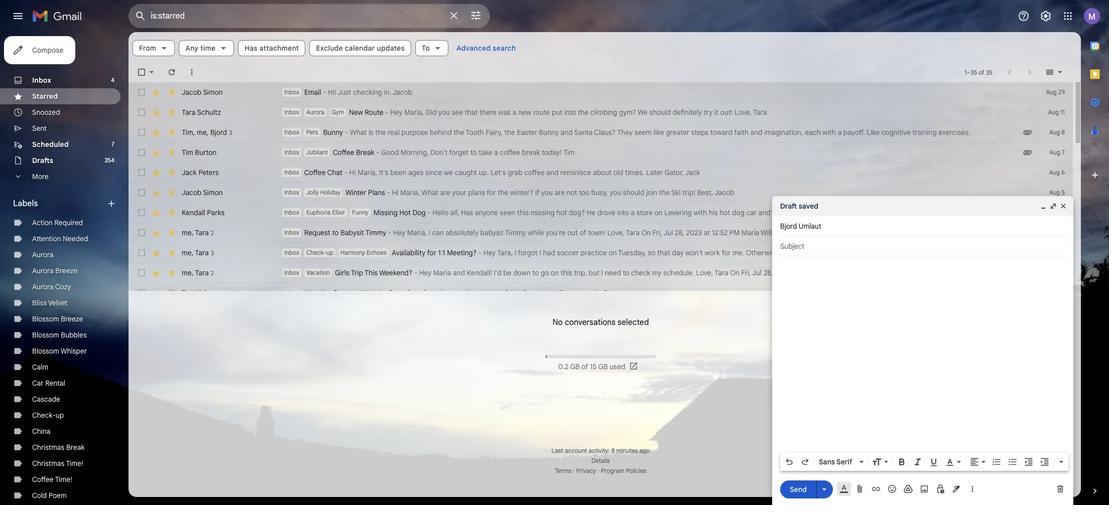 Task type: vqa. For each thing, say whether or not it's contained in the screenshot.
1st me , Tara 2 from the bottom of the No conversations selected main content
yes



Task type: describe. For each thing, give the bounding box(es) containing it.
cold
[[32, 492, 47, 501]]

conversations
[[565, 318, 616, 328]]

check-up inside row
[[306, 249, 334, 257]]

1 are from the left
[[440, 188, 451, 197]]

your
[[452, 188, 467, 197]]

coffee time!
[[32, 476, 72, 485]]

jacob simon for winter
[[182, 188, 223, 197]]

1 horizontal spatial wrote:
[[976, 269, 996, 278]]

aug 7
[[1050, 149, 1065, 156]]

draft saved
[[781, 202, 819, 211]]

blossom breeze link
[[32, 315, 83, 324]]

blossom for blossom breeze
[[32, 315, 59, 324]]

2 are from the left
[[555, 188, 565, 197]]

search
[[493, 44, 516, 53]]

6 row from the top
[[129, 183, 1073, 203]]

- right spots
[[354, 289, 357, 298]]

the up santa
[[578, 108, 589, 117]]

31 for schultz
[[1060, 249, 1065, 257]]

a right the was
[[513, 108, 517, 117]]

15
[[590, 362, 597, 371]]

and right car
[[759, 208, 771, 217]]

discard draft ‪(⌘⇧d)‬ image
[[1056, 485, 1066, 495]]

and right faith
[[751, 128, 763, 137]]

<tarashultz49@gmail.
[[1029, 249, 1098, 258]]

8 inside row
[[1062, 129, 1065, 136]]

availability
[[392, 249, 426, 258]]

jul up <tarashultz49@gmail.
[[1050, 229, 1058, 237]]

1 jack from the left
[[182, 168, 197, 177]]

tim burton
[[182, 148, 217, 157]]

of left 15
[[582, 362, 588, 371]]

1 row from the top
[[129, 82, 1073, 102]]

chat
[[327, 168, 343, 177]]

seem
[[635, 128, 652, 137]]

i left 'forgot'
[[515, 249, 517, 258]]

draft
[[781, 202, 797, 211]]

formatting options toolbar
[[781, 454, 1069, 472]]

calm
[[32, 363, 48, 372]]

inbox email - hi! just checking in. jacob
[[284, 88, 412, 97]]

0 horizontal spatial wrote:
[[887, 229, 907, 238]]

all,
[[451, 208, 459, 217]]

me for inbox request to babysit timmy - hey maria, i can absolutely babysit timmy while you're out of town! love, tara on fri, jul 28, 2023 at 12:52 pm maria williams <mariaaawilliams@gmail.com> wrote: hey tara, i am writing since
[[182, 228, 192, 237]]

settings image
[[1040, 10, 1052, 22]]

1 vertical spatial schultz
[[1003, 249, 1027, 258]]

route
[[533, 108, 550, 117]]

about
[[593, 168, 612, 177]]

gmail image
[[32, 6, 87, 26]]

2 for inbox
[[211, 229, 214, 237]]

0 vertical spatial pm
[[730, 229, 740, 238]]

advanced search options image
[[466, 6, 486, 26]]

complex
[[842, 208, 869, 217]]

0 horizontal spatial 2023
[[686, 229, 702, 238]]

0 horizontal spatial on
[[642, 229, 651, 238]]

2 vertical spatial love,
[[696, 269, 713, 278]]

insert signature image
[[952, 485, 962, 495]]

close image
[[1060, 202, 1068, 210]]

the left ski
[[659, 188, 670, 197]]

1 horizontal spatial 28,
[[764, 269, 773, 278]]

2 hot from the left
[[720, 208, 731, 217]]

blossom bubbles
[[32, 331, 87, 340]]

bjord inside row
[[210, 128, 227, 137]]

best,
[[697, 188, 714, 197]]

me , tara 2 for inbox
[[182, 228, 214, 237]]

the right fairy, at the top
[[505, 128, 515, 137]]

1 horizontal spatial should
[[650, 108, 671, 117]]

work
[[705, 249, 720, 258]]

1 horizontal spatial since
[[979, 229, 995, 238]]

aug up aug 6
[[1050, 149, 1061, 156]]

jul down otherwise, on the right
[[753, 269, 762, 278]]

grab
[[508, 168, 523, 177]]

am
[[944, 229, 953, 238]]

i right otherwise, on the right
[[783, 249, 784, 258]]

more send options image
[[820, 485, 830, 495]]

attachment
[[260, 44, 299, 53]]

real
[[388, 128, 400, 137]]

1 vertical spatial should
[[623, 188, 645, 197]]

a left store
[[631, 208, 635, 217]]

2 horizontal spatial for
[[722, 249, 731, 258]]

1 vertical spatial fri,
[[741, 269, 751, 278]]

0 vertical spatial be
[[809, 249, 818, 258]]

check- inside row
[[306, 249, 327, 257]]

1 35 from the left
[[971, 69, 977, 76]]

china
[[32, 427, 51, 436]]

and up vacation spots - hi maria, one of my favorite vacation spots is cabo san lucas. best regards, ben
[[453, 269, 465, 278]]

trip,
[[574, 269, 587, 278]]

to left go
[[533, 269, 539, 278]]

1 vertical spatial coffee
[[524, 168, 545, 177]]

breeze for blossom breeze
[[61, 315, 83, 324]]

1 vertical spatial at
[[952, 249, 958, 258]]

0 horizontal spatial coffee
[[500, 148, 520, 157]]

1
[[965, 69, 967, 76]]

0 horizontal spatial my
[[412, 289, 421, 298]]

2 bunny from the left
[[539, 128, 559, 137]]

i right "but"
[[601, 269, 603, 278]]

break
[[522, 148, 540, 157]]

aug for faith
[[1050, 129, 1060, 136]]

trip
[[351, 269, 363, 278]]

schedule.
[[664, 269, 695, 278]]

2 horizontal spatial maria
[[831, 269, 848, 278]]

to right need
[[623, 269, 630, 278]]

to left "take"
[[471, 148, 477, 157]]

this
[[365, 269, 378, 278]]

spots
[[334, 289, 352, 298]]

Message Body text field
[[781, 262, 1066, 451]]

seen
[[500, 208, 516, 217]]

simon for inbox
[[203, 88, 223, 97]]

last account activity: 8 minutes ago details terms · privacy · program policies
[[552, 448, 650, 475]]

snoozed
[[32, 108, 60, 117]]

tim , me , bjord 3
[[182, 128, 232, 137]]

missing
[[531, 208, 555, 217]]

insert photo image
[[920, 485, 930, 495]]

exclude
[[316, 44, 343, 53]]

bliss
[[32, 299, 47, 308]]

hot
[[400, 208, 411, 217]]

, for girls trip this weekend? - hey maria and kendall! i'd be down to go on this trip, but i need to check my schedule. love, tara on fri, jul 28, 2023 at 12:35 pm maria williams <mariaaawilliams@gmail.com> wrote: hey tara
[[192, 268, 193, 278]]

2 vertical spatial at
[[793, 269, 799, 278]]

had
[[543, 249, 555, 258]]

parks
[[207, 208, 225, 217]]

and down today!
[[547, 168, 559, 177]]

0 horizontal spatial hi
[[349, 168, 356, 177]]

i left had
[[540, 249, 541, 258]]

0 vertical spatial fri,
[[653, 229, 663, 238]]

0.2
[[558, 362, 569, 371]]

coffee for coffee time!
[[32, 476, 54, 485]]

inbox inside inbox request to babysit timmy - hey maria, i can absolutely babysit timmy while you're out of town! love, tara on fri, jul 28, 2023 at 12:52 pm maria williams <mariaaawilliams@gmail.com> wrote: hey tara, i am writing since
[[284, 229, 299, 237]]

1 vertical spatial this
[[561, 269, 573, 278]]

italic ‪(⌘i)‬ image
[[913, 458, 923, 468]]

1 horizontal spatial is
[[498, 289, 503, 298]]

of right lot
[[834, 208, 841, 217]]

- right chat
[[344, 168, 348, 177]]

0 vertical spatial is
[[369, 128, 374, 137]]

0 horizontal spatial schultz
[[197, 108, 221, 117]]

good!
[[819, 249, 838, 258]]

jacob down the more icon
[[182, 88, 202, 97]]

needed
[[63, 235, 88, 244]]

0 horizontal spatial that
[[465, 108, 478, 117]]

was
[[498, 108, 511, 117]]

2 vertical spatial 2023
[[775, 269, 791, 278]]

29
[[1059, 88, 1065, 96]]

labels heading
[[13, 199, 106, 209]]

spots
[[478, 289, 496, 298]]

tim right today!
[[564, 148, 575, 157]]

jul 31 for schultz
[[1050, 249, 1065, 257]]

1 vertical spatial that
[[658, 249, 671, 258]]

need
[[605, 269, 621, 278]]

drafts
[[32, 156, 53, 165]]

town!
[[588, 229, 606, 238]]

action
[[32, 218, 53, 228]]

writing
[[955, 229, 977, 238]]

2 jul 31 from the top
[[1050, 229, 1065, 237]]

0 vertical spatial <mariaaawilliams@gmail.com>
[[789, 229, 885, 238]]

jul up the day at the right
[[664, 229, 673, 238]]

send button
[[781, 481, 817, 499]]

2 horizontal spatial you
[[610, 188, 621, 197]]

0 horizontal spatial with
[[694, 208, 707, 217]]

bjord inside draft saved dialog
[[781, 222, 797, 231]]

no conversations selected main content
[[129, 32, 1098, 506]]

drafts link
[[32, 156, 53, 165]]

1 vertical spatial tara,
[[497, 249, 513, 258]]

1 horizontal spatial you
[[541, 188, 553, 197]]

missing
[[374, 208, 398, 217]]

attach files image
[[855, 485, 865, 495]]

of right the out
[[580, 229, 587, 238]]

minutes
[[617, 448, 638, 455]]

row containing jack peters
[[129, 163, 1073, 183]]

maria, left it's
[[358, 168, 377, 177]]

breeze for aurora breeze
[[55, 267, 77, 276]]

i left can
[[429, 229, 431, 238]]

to left babysit
[[332, 229, 339, 238]]

0 horizontal spatial maria
[[433, 269, 451, 278]]

steps
[[691, 128, 709, 137]]

plans
[[468, 188, 485, 197]]

1 horizontal spatial coffee
[[304, 168, 326, 177]]

inbox inside inbox coffee chat - hi maria, it's been ages since we caught up. let's grab coffee and reminisce about old times. later gator, jack
[[284, 169, 299, 176]]

has attachment
[[245, 44, 299, 53]]

2 31 from the top
[[1060, 229, 1065, 237]]

- right route
[[385, 108, 389, 117]]

has attachment image
[[1023, 148, 1033, 158]]

we
[[638, 108, 648, 117]]

insert link ‪(⌘k)‬ image
[[871, 485, 881, 495]]

route
[[365, 108, 384, 117]]

insert files using drive image
[[904, 485, 914, 495]]

- right plans
[[387, 188, 390, 197]]

saved
[[799, 202, 819, 211]]

break for coffee
[[356, 148, 375, 157]]

2 for girls
[[211, 269, 214, 277]]

- down missing at the top of page
[[388, 229, 391, 238]]

0 horizontal spatial be
[[503, 269, 512, 278]]

jacob simon for inbox
[[182, 88, 223, 97]]

down
[[513, 269, 531, 278]]

time! for christmas time!
[[66, 460, 83, 469]]

aurora inside no conversations selected main content
[[306, 108, 325, 116]]

vacation spots - hi maria, one of my favorite vacation spots is cabo san lucas. best regards, ben
[[304, 289, 616, 298]]

lucas.
[[537, 289, 558, 298]]

0 vertical spatial since
[[426, 168, 442, 177]]

minimize image
[[1040, 202, 1048, 210]]

and left santa
[[561, 128, 573, 137]]

1 horizontal spatial tara,
[[923, 229, 938, 238]]

i left am
[[940, 229, 942, 238]]

aurora breeze
[[32, 267, 77, 276]]

jul left close "image"
[[1050, 209, 1058, 216]]

selected
[[618, 318, 649, 328]]

more options image
[[970, 485, 976, 495]]

jacob down jack peters
[[182, 188, 202, 197]]

0 horizontal spatial love,
[[608, 229, 625, 238]]

labels navigation
[[0, 32, 129, 506]]

7 inside labels navigation
[[111, 141, 115, 148]]

did
[[426, 108, 437, 117]]

1 horizontal spatial with
[[803, 208, 816, 217]]

- right meeting?
[[479, 249, 482, 258]]

2 horizontal spatial with
[[823, 128, 836, 137]]

1 35 of 35
[[965, 69, 993, 76]]

last
[[552, 448, 564, 455]]

compose button
[[4, 36, 76, 64]]

- right 'pets'
[[345, 128, 348, 137]]

follow link to manage storage image
[[630, 362, 640, 372]]

updates
[[377, 44, 405, 53]]

7 inside row
[[1062, 149, 1065, 156]]

jul down pop out image on the top right
[[1050, 249, 1058, 257]]

best,
[[948, 208, 963, 217]]

refresh image
[[167, 67, 177, 77]]

action required
[[32, 218, 83, 228]]

bold ‪(⌘b)‬ image
[[897, 458, 907, 468]]

christmas break link
[[32, 444, 85, 453]]

, up burton
[[207, 128, 209, 137]]

can
[[432, 229, 444, 238]]

1 vertical spatial on
[[885, 249, 894, 258]]

aurora for aurora 'link'
[[32, 251, 53, 260]]

1 horizontal spatial pm
[[819, 269, 829, 278]]

caught
[[455, 168, 477, 177]]

payoff.
[[844, 128, 865, 137]]

1 timmy from the left
[[366, 229, 386, 238]]

- left the good
[[376, 148, 380, 157]]

2 35 from the left
[[986, 69, 993, 76]]

0 vertical spatial williams
[[761, 229, 787, 238]]

1 horizontal spatial williams
[[850, 269, 876, 278]]

dog
[[413, 208, 426, 217]]

me down tara schultz
[[197, 128, 207, 137]]

scheduled
[[32, 140, 69, 149]]

aug 8
[[1050, 129, 1065, 136]]

aurora cozy
[[32, 283, 71, 292]]

2 horizontal spatial on
[[655, 208, 663, 217]]

2 vertical spatial on
[[730, 269, 740, 278]]

a right "take"
[[494, 148, 498, 157]]

aug for trip!
[[1050, 189, 1060, 196]]

vacation for vacation
[[306, 269, 330, 277]]

1 vertical spatial <mariaaawilliams@gmail.com>
[[878, 269, 974, 278]]



Task type: locate. For each thing, give the bounding box(es) containing it.
1 gb from the left
[[570, 362, 580, 371]]

1 vertical spatial breeze
[[61, 315, 83, 324]]

1 horizontal spatial love,
[[696, 269, 713, 278]]

toggle confidential mode image
[[936, 485, 946, 495]]

winter plans - hi maria, what are your plans for the winter? if you are not too busy, you should join the ski trip! best, jacob
[[346, 188, 735, 197]]

inbox
[[32, 76, 51, 85], [284, 88, 299, 96], [284, 108, 299, 116], [284, 129, 299, 136], [284, 149, 299, 156], [284, 169, 299, 176], [284, 189, 299, 196], [284, 209, 299, 216], [284, 229, 299, 237], [284, 249, 299, 257], [284, 269, 299, 277]]

11 row from the top
[[129, 283, 1073, 303]]

labels
[[13, 199, 38, 209]]

2 cell from the top
[[1037, 288, 1073, 298]]

row containing ben nelson
[[129, 283, 1073, 303]]

1 horizontal spatial for
[[487, 188, 496, 197]]

, up 'tim burton'
[[193, 128, 195, 137]]

bjord up burton
[[210, 128, 227, 137]]

2 vertical spatial jul 31
[[1050, 249, 1065, 257]]

old
[[614, 168, 624, 177]]

1 vertical spatial break
[[66, 444, 85, 453]]

imagination,
[[765, 128, 803, 137]]

2 horizontal spatial should
[[786, 249, 808, 258]]

0 horizontal spatial timmy
[[366, 229, 386, 238]]

row containing kendall parks
[[129, 203, 1073, 223]]

1 horizontal spatial check-
[[306, 249, 327, 257]]

Subject field
[[781, 242, 1066, 252]]

activity:
[[589, 448, 610, 455]]

claus?
[[594, 128, 616, 137]]

aug for jack
[[1050, 169, 1060, 176]]

clear search image
[[444, 6, 464, 26]]

break inside row
[[356, 148, 375, 157]]

more image
[[187, 67, 197, 77]]

drove
[[598, 208, 616, 217]]

busy,
[[592, 188, 608, 197]]

2 christmas from the top
[[32, 460, 64, 469]]

1 vertical spatial on
[[609, 249, 617, 258]]

levering
[[665, 208, 692, 217]]

0 vertical spatial jul 31
[[1050, 209, 1065, 216]]

vacation for vacation spots - hi maria, one of my favorite vacation spots is cabo san lucas. best regards, ben
[[304, 289, 332, 298]]

for left 1:1
[[427, 249, 436, 258]]

maria, for one
[[367, 289, 387, 298]]

cell for hi maria, one of my favorite vacation spots is cabo san lucas. best regards, ben
[[1037, 288, 1073, 298]]

fri, down availability for 1:1 meeting? - hey tara, i forgot i had soccer practice on tuesday, so that day won't work for me. otherwise, i should be good! regards, tara on mon, jul 31, 2023 at 11:53 am tara schultz <tarashultz49@gmail.
[[741, 269, 751, 278]]

8 row from the top
[[129, 223, 1073, 243]]

0 horizontal spatial on
[[551, 269, 559, 278]]

- left the hi!
[[323, 88, 326, 97]]

it's
[[379, 168, 389, 177]]

has attachment button
[[238, 40, 306, 56]]

1 horizontal spatial 7
[[1062, 149, 1065, 156]]

2023 right 31,
[[934, 249, 950, 258]]

row down "climbing"
[[129, 123, 1073, 143]]

0 vertical spatial coffee
[[500, 148, 520, 157]]

row up "about"
[[129, 143, 1073, 163]]

1 vertical spatial 2023
[[934, 249, 950, 258]]

28, down levering
[[675, 229, 684, 238]]

jacob right best,
[[715, 188, 735, 197]]

so
[[648, 249, 656, 258]]

2 · from the left
[[598, 468, 600, 475]]

2 jack from the left
[[685, 168, 700, 177]]

3 jul 31 from the top
[[1050, 249, 1065, 257]]

1 vertical spatial check-
[[32, 411, 56, 420]]

christmas for christmas time!
[[32, 460, 64, 469]]

is down route
[[369, 128, 374, 137]]

1 vertical spatial christmas
[[32, 460, 64, 469]]

7 row from the top
[[129, 203, 1073, 223]]

0 vertical spatial tara,
[[923, 229, 938, 238]]

1 horizontal spatial break
[[356, 148, 375, 157]]

ben
[[182, 289, 194, 298], [604, 289, 616, 298]]

jack left peters
[[182, 168, 197, 177]]

this left trip,
[[561, 269, 573, 278]]

1 vertical spatial williams
[[850, 269, 876, 278]]

None search field
[[129, 4, 490, 28]]

aurora breeze link
[[32, 267, 77, 276]]

10 row from the top
[[129, 263, 1073, 283]]

indent more ‪(⌘])‬ image
[[1040, 458, 1050, 468]]

aurora cozy link
[[32, 283, 71, 292]]

row down "about"
[[129, 183, 1073, 203]]

i'd
[[494, 269, 502, 278]]

what down new at the top left of page
[[350, 128, 367, 137]]

no conversations selected
[[553, 318, 649, 328]]

0 horizontal spatial 8
[[612, 448, 615, 455]]

tara
[[182, 108, 196, 117], [753, 108, 767, 117], [195, 228, 209, 237], [626, 229, 640, 238], [195, 248, 209, 257], [869, 249, 883, 258], [988, 249, 1002, 258], [195, 268, 209, 278], [715, 269, 729, 278], [1011, 269, 1025, 278]]

up.
[[479, 168, 489, 177]]

row containing tim
[[129, 123, 1073, 143]]

with right each
[[823, 128, 836, 137]]

31 for kendall
[[1060, 209, 1065, 216]]

0 horizontal spatial tara,
[[497, 249, 513, 258]]

blossom up calm link on the left bottom of the page
[[32, 347, 59, 356]]

numbered list ‪(⌘⇧7)‬ image
[[992, 458, 1002, 468]]

3 inside tim , me , bjord 3
[[229, 129, 232, 136]]

cell for hey maria and kendall! i'd be down to go on this trip, but i need to check my schedule. love, tara on fri, jul 28, 2023 at 12:35 pm maria williams <mariaaawilliams@gmail.com> wrote: hey tara
[[1037, 268, 1073, 278]]

None checkbox
[[137, 67, 147, 77], [137, 128, 147, 138], [137, 168, 147, 178], [137, 188, 147, 198], [137, 268, 147, 278], [137, 67, 147, 77], [137, 128, 147, 138], [137, 168, 147, 178], [137, 188, 147, 198], [137, 268, 147, 278]]

1 me , tara 2 from the top
[[182, 228, 214, 237]]

jul 31 up <tarashultz49@gmail.
[[1050, 229, 1065, 237]]

meeting?
[[447, 249, 477, 258]]

join
[[646, 188, 658, 197]]

pop out image
[[1050, 202, 1058, 210]]

aug left 29
[[1046, 88, 1057, 96]]

aug for it
[[1049, 108, 1059, 116]]

love, right 'town!'
[[608, 229, 625, 238]]

12:52
[[712, 229, 728, 238]]

into for drove
[[617, 208, 629, 217]]

blossom for blossom whisper
[[32, 347, 59, 356]]

1 vertical spatial is
[[498, 289, 503, 298]]

28, down otherwise, on the right
[[764, 269, 773, 278]]

tara, up i'd
[[497, 249, 513, 258]]

, for bunny - what is the real purpose behind the tooth fairy, the easter bunny and santa claus? they seem like greater steps toward faith and imagination, each with a payoff. like cognitive training exercises.
[[193, 128, 195, 137]]

pm right 12:52
[[730, 229, 740, 238]]

2 gb from the left
[[598, 362, 608, 371]]

5 row from the top
[[129, 163, 1073, 183]]

action required link
[[32, 218, 83, 228]]

hi right chat
[[349, 168, 356, 177]]

jul 31 right minimize image
[[1050, 209, 1065, 216]]

1 vertical spatial 3
[[211, 249, 214, 257]]

0 vertical spatial 2023
[[686, 229, 702, 238]]

0 horizontal spatial bunny
[[323, 128, 343, 137]]

attention needed
[[32, 235, 88, 244]]

the left tooth
[[454, 128, 464, 137]]

redo ‪(⌘y)‬ image
[[801, 458, 811, 468]]

starred link
[[32, 92, 58, 101]]

at left 11:53
[[952, 249, 958, 258]]

0 vertical spatial on
[[642, 229, 651, 238]]

christmas up coffee time! link
[[32, 460, 64, 469]]

2023
[[686, 229, 702, 238], [934, 249, 950, 258], [775, 269, 791, 278]]

echoes
[[367, 249, 387, 257]]

Search mail text field
[[151, 11, 442, 21]]

1 2 from the top
[[211, 229, 214, 237]]

time! down christmas time! link
[[55, 476, 72, 485]]

patterned
[[871, 208, 902, 217]]

0 horizontal spatial what
[[350, 128, 367, 137]]

tim for tim burton
[[182, 148, 193, 157]]

kendall parks
[[182, 208, 225, 217]]

0 vertical spatial 2
[[211, 229, 214, 237]]

the right all
[[935, 208, 946, 217]]

me up ben nelson
[[182, 248, 192, 257]]

jacob simon
[[182, 88, 223, 97], [182, 188, 223, 197]]

underline ‪(⌘u)‬ image
[[929, 458, 939, 468]]

wrote: down 'am'
[[976, 269, 996, 278]]

1 vertical spatial love,
[[608, 229, 625, 238]]

row down "but"
[[129, 283, 1073, 303]]

0 vertical spatial coffee
[[333, 148, 354, 157]]

coffee break - good morning, don't forget to take a coffee break today! tim
[[333, 148, 575, 157]]

cell
[[1037, 268, 1073, 278], [1037, 288, 1073, 298]]

since up 'am'
[[979, 229, 995, 238]]

the left winter?
[[498, 188, 508, 197]]

has attachment image
[[1023, 128, 1033, 138]]

search mail image
[[132, 7, 150, 25]]

aurora for aurora breeze
[[32, 267, 53, 276]]

0 horizontal spatial for
[[427, 249, 436, 258]]

you right if
[[541, 188, 553, 197]]

from
[[139, 44, 156, 53]]

2 2 from the top
[[211, 269, 214, 277]]

maria
[[742, 229, 760, 238], [433, 269, 451, 278], [831, 269, 848, 278]]

1 vertical spatial check-up
[[32, 411, 64, 420]]

should up 12:35
[[786, 249, 808, 258]]

up inside no conversations selected main content
[[327, 249, 334, 257]]

break inside labels navigation
[[66, 444, 85, 453]]

1 horizontal spatial 35
[[986, 69, 993, 76]]

2 vertical spatial on
[[551, 269, 559, 278]]

hi for winter plans
[[392, 188, 399, 197]]

coffee for coffee break - good morning, don't forget to take a coffee break today! tim
[[333, 148, 354, 157]]

me , tara 2 down me , tara 3
[[182, 268, 214, 278]]

- right dog on the left top
[[428, 208, 431, 217]]

6
[[1062, 169, 1065, 176]]

for right plans
[[487, 188, 496, 197]]

1 vertical spatial vacation
[[304, 289, 332, 298]]

, up ben nelson
[[192, 248, 193, 257]]

3 row from the top
[[129, 123, 1073, 143]]

maria down car
[[742, 229, 760, 238]]

0 horizontal spatial is
[[369, 128, 374, 137]]

vacation left spots
[[304, 289, 332, 298]]

0 horizontal spatial 28,
[[675, 229, 684, 238]]

blossom for blossom bubbles
[[32, 331, 59, 340]]

terms
[[555, 468, 572, 475]]

0 horizontal spatial kendall
[[182, 208, 205, 217]]

inbox inside labels navigation
[[32, 76, 51, 85]]

tim up 'tim burton'
[[182, 128, 193, 137]]

1 horizontal spatial what
[[422, 188, 438, 197]]

that right see
[[465, 108, 478, 117]]

no
[[553, 318, 563, 328]]

me , tara 2
[[182, 228, 214, 237], [182, 268, 214, 278]]

1 vertical spatial 28,
[[764, 269, 773, 278]]

2 blossom from the top
[[32, 331, 59, 340]]

love,
[[735, 108, 752, 117], [608, 229, 625, 238], [696, 269, 713, 278]]

0 vertical spatial into
[[564, 108, 576, 117]]

2 timmy from the left
[[505, 229, 526, 238]]

0 vertical spatial 8
[[1062, 129, 1065, 136]]

1 vertical spatial jacob simon
[[182, 188, 223, 197]]

2 vertical spatial hi
[[359, 289, 365, 298]]

morning,
[[401, 148, 429, 157]]

williams down ran
[[761, 229, 787, 238]]

this
[[517, 208, 529, 217], [561, 269, 573, 278]]

1 ben from the left
[[182, 289, 194, 298]]

8 down 11
[[1062, 129, 1065, 136]]

been
[[390, 168, 407, 177]]

break
[[356, 148, 375, 157], [66, 444, 85, 453]]

11
[[1061, 108, 1065, 116]]

aurora link
[[32, 251, 53, 260]]

indent less ‪(⌘[)‬ image
[[1024, 458, 1034, 468]]

babysit
[[341, 229, 364, 238]]

has inside row
[[461, 208, 473, 217]]

me.
[[733, 249, 745, 258]]

maria down good!
[[831, 269, 848, 278]]

aug down aug 11
[[1050, 129, 1060, 136]]

1 hot from the left
[[557, 208, 567, 217]]

0 horizontal spatial fri,
[[653, 229, 663, 238]]

coffee up chat
[[333, 148, 354, 157]]

row up busy,
[[129, 163, 1073, 183]]

see
[[452, 108, 463, 117]]

climbing
[[591, 108, 617, 117]]

1 vertical spatial coffee
[[304, 168, 326, 177]]

what
[[350, 128, 367, 137], [422, 188, 438, 197]]

jacob
[[182, 88, 202, 97], [393, 88, 412, 97], [182, 188, 202, 197], [715, 188, 735, 197]]

of right one
[[404, 289, 410, 298]]

up inside labels navigation
[[56, 411, 64, 420]]

0 horizontal spatial 3
[[211, 249, 214, 257]]

row containing tara schultz
[[129, 102, 1073, 123]]

11:53
[[960, 249, 974, 258]]

of right 1
[[979, 69, 985, 76]]

1 bunny from the left
[[323, 128, 343, 137]]

0 vertical spatial up
[[327, 249, 334, 257]]

2
[[211, 229, 214, 237], [211, 269, 214, 277]]

practice
[[581, 249, 607, 258]]

0 vertical spatial wrote:
[[887, 229, 907, 238]]

vacation
[[449, 289, 476, 298]]

1 vertical spatial into
[[617, 208, 629, 217]]

sans serif option
[[817, 458, 858, 468]]

, for inbox request to babysit timmy - hey maria, i can absolutely babysit timmy while you're out of town! love, tara on fri, jul 28, 2023 at 12:52 pm maria williams <mariaaawilliams@gmail.com> wrote: hey tara, i am writing since
[[192, 228, 193, 237]]

0 horizontal spatial ·
[[573, 468, 575, 475]]

0 horizontal spatial ben
[[182, 289, 194, 298]]

1 vertical spatial cell
[[1037, 288, 1073, 298]]

bulleted list ‪(⌘⇧8)‬ image
[[1008, 458, 1018, 468]]

advanced search button
[[453, 39, 520, 57]]

best
[[559, 289, 574, 298]]

let's
[[491, 168, 506, 177]]

harmony
[[341, 249, 365, 257]]

maria, left one
[[367, 289, 387, 298]]

used
[[610, 362, 625, 371]]

undo ‪(⌘z)‬ image
[[785, 458, 795, 468]]

1 horizontal spatial up
[[327, 249, 334, 257]]

bunny down gym
[[323, 128, 343, 137]]

tim for tim , me , bjord 3
[[182, 128, 193, 137]]

0 horizontal spatial jack
[[182, 168, 197, 177]]

8 right activity:
[[612, 448, 615, 455]]

1 horizontal spatial into
[[617, 208, 629, 217]]

the left real
[[375, 128, 386, 137]]

, for availability for 1:1 meeting? - hey tara, i forgot i had soccer practice on tuesday, so that day won't work for me. otherwise, i should be good! regards, tara on mon, jul 31, 2023 at 11:53 am tara schultz <tarashultz49@gmail.
[[192, 248, 193, 257]]

3 blossom from the top
[[32, 347, 59, 356]]

aurora up bliss
[[32, 283, 53, 292]]

0 vertical spatial 28,
[[675, 229, 684, 238]]

be left good!
[[809, 249, 818, 258]]

1 horizontal spatial fri,
[[741, 269, 751, 278]]

row containing tim burton
[[129, 143, 1073, 163]]

into right 'drove'
[[617, 208, 629, 217]]

inbox link
[[32, 76, 51, 85]]

· down the details link
[[598, 468, 600, 475]]

hi right spots
[[359, 289, 365, 298]]

1 horizontal spatial schultz
[[1003, 249, 1027, 258]]

3 31 from the top
[[1060, 249, 1065, 257]]

1 vertical spatial wrote:
[[976, 269, 996, 278]]

snoozed link
[[32, 108, 60, 117]]

0 horizontal spatial hot
[[557, 208, 567, 217]]

2 jacob simon from the top
[[182, 188, 223, 197]]

- right weekend?
[[414, 269, 418, 278]]

christmas time!
[[32, 460, 83, 469]]

elixir
[[332, 209, 345, 216]]

row up need
[[129, 243, 1098, 263]]

2 me , tara 2 from the top
[[182, 268, 214, 278]]

ago
[[640, 448, 650, 455]]

row up "climbing"
[[129, 82, 1073, 102]]

that right so
[[658, 249, 671, 258]]

1 cell from the top
[[1037, 268, 1073, 278]]

into for put
[[564, 108, 576, 117]]

1 horizontal spatial hot
[[720, 208, 731, 217]]

1 jul 31 from the top
[[1050, 209, 1065, 216]]

maria, for what
[[400, 188, 420, 197]]

9 row from the top
[[129, 243, 1098, 263]]

3 inside me , tara 3
[[211, 249, 214, 257]]

me for girls trip this weekend? - hey maria and kendall! i'd be down to go on this trip, but i need to check my schedule. love, tara on fri, jul 28, 2023 at 12:35 pm maria williams <mariaaawilliams@gmail.com> wrote: hey tara
[[182, 268, 192, 278]]

bjord down away
[[781, 222, 797, 231]]

1 blossom from the top
[[32, 315, 59, 324]]

my left favorite
[[412, 289, 421, 298]]

draft saved dialog
[[772, 196, 1074, 506]]

christmas for christmas break
[[32, 444, 64, 453]]

support image
[[1018, 10, 1030, 22]]

toggle split pane mode image
[[1045, 67, 1055, 77]]

simon for winter
[[203, 188, 223, 197]]

time! for coffee time!
[[55, 476, 72, 485]]

0 vertical spatial schultz
[[197, 108, 221, 117]]

more formatting options image
[[1057, 458, 1067, 468]]

0 horizontal spatial this
[[517, 208, 529, 217]]

serif
[[837, 458, 853, 467]]

row down 'drove'
[[129, 223, 1073, 243]]

jacob right in.
[[393, 88, 412, 97]]

privacy
[[576, 468, 596, 475]]

8 inside last account activity: 8 minutes ago details terms · privacy · program policies
[[612, 448, 615, 455]]

1 31 from the top
[[1060, 209, 1065, 216]]

has inside button
[[245, 44, 258, 53]]

coffee inside labels navigation
[[32, 476, 54, 485]]

tab list
[[1081, 32, 1110, 470]]

jul 31 for kendall
[[1050, 209, 1065, 216]]

2 row from the top
[[129, 102, 1073, 123]]

a left payoff.
[[838, 128, 842, 137]]

31 down close "image"
[[1060, 249, 1065, 257]]

1 jacob simon from the top
[[182, 88, 223, 97]]

aug 29
[[1046, 88, 1065, 96]]

gb right "0.2"
[[570, 362, 580, 371]]

any
[[185, 44, 199, 53]]

1 horizontal spatial at
[[793, 269, 799, 278]]

0 vertical spatial at
[[704, 229, 710, 238]]

2 horizontal spatial love,
[[735, 108, 752, 117]]

0 vertical spatial this
[[517, 208, 529, 217]]

hi for vacation spots
[[359, 289, 365, 298]]

0 horizontal spatial you
[[438, 108, 450, 117]]

on right go
[[551, 269, 559, 278]]

2 simon from the top
[[203, 188, 223, 197]]

insert emoji ‪(⌘⇧2)‬ image
[[888, 485, 898, 495]]

None checkbox
[[137, 87, 147, 97], [137, 107, 147, 118], [137, 148, 147, 158], [137, 208, 147, 218], [137, 228, 147, 238], [137, 248, 147, 258], [137, 288, 147, 298], [137, 87, 147, 97], [137, 107, 147, 118], [137, 148, 147, 158], [137, 208, 147, 218], [137, 228, 147, 238], [137, 248, 147, 258], [137, 288, 147, 298]]

jul left 31,
[[913, 249, 922, 258]]

tara, up subject field
[[923, 229, 938, 238]]

bliss velvet
[[32, 299, 68, 308]]

inbox inside inbox email - hi! just checking in. jacob
[[284, 88, 299, 96]]

1 vertical spatial hi
[[392, 188, 399, 197]]

into right put
[[564, 108, 576, 117]]

scheduled link
[[32, 140, 69, 149]]

with up umlaut
[[803, 208, 816, 217]]

1 kendall from the left
[[182, 208, 205, 217]]

0 vertical spatial 3
[[229, 129, 232, 136]]

1 vertical spatial 7
[[1062, 149, 1065, 156]]

jolly
[[306, 189, 319, 196]]

on down store
[[642, 229, 651, 238]]

2 kendall from the left
[[965, 208, 989, 217]]

at left 12:52
[[704, 229, 710, 238]]

1 · from the left
[[573, 468, 575, 475]]

1 horizontal spatial my
[[652, 269, 662, 278]]

san
[[523, 289, 535, 298]]

1 horizontal spatial maria
[[742, 229, 760, 238]]

1 vertical spatial 2
[[211, 269, 214, 277]]

0 vertical spatial my
[[652, 269, 662, 278]]

me down me , tara 3
[[182, 268, 192, 278]]

row
[[129, 82, 1073, 102], [129, 102, 1073, 123], [129, 123, 1073, 143], [129, 143, 1073, 163], [129, 163, 1073, 183], [129, 183, 1073, 203], [129, 203, 1073, 223], [129, 223, 1073, 243], [129, 243, 1098, 263], [129, 263, 1073, 283], [129, 283, 1073, 303]]

maria, for did
[[404, 108, 424, 117]]

a left lot
[[818, 208, 822, 217]]

aurora down email
[[306, 108, 325, 116]]

jolly holiday
[[306, 189, 341, 196]]

lot
[[824, 208, 832, 217]]

0 vertical spatial what
[[350, 128, 367, 137]]

put
[[552, 108, 563, 117]]

compose
[[32, 46, 64, 55]]

breeze up bubbles
[[61, 315, 83, 324]]

me for availability for 1:1 meeting? - hey tara, i forgot i had soccer practice on tuesday, so that day won't work for me. otherwise, i should be good! regards, tara on mon, jul 31, 2023 at 11:53 am tara schultz <tarashultz49@gmail.
[[182, 248, 192, 257]]

break for christmas
[[66, 444, 85, 453]]

while
[[528, 229, 544, 238]]

0 horizontal spatial williams
[[761, 229, 787, 238]]

with left his
[[694, 208, 707, 217]]

aurora for aurora cozy
[[32, 283, 53, 292]]

holiday
[[320, 189, 341, 196]]

shirts.
[[904, 208, 924, 217]]

1 vertical spatial time!
[[55, 476, 72, 485]]

ages
[[408, 168, 424, 177]]

1 christmas from the top
[[32, 444, 64, 453]]

main menu image
[[12, 10, 24, 22]]

0 vertical spatial jacob simon
[[182, 88, 223, 97]]

28,
[[675, 229, 684, 238], [764, 269, 773, 278]]

trip!
[[683, 188, 696, 197]]

4 row from the top
[[129, 143, 1073, 163]]

1 simon from the top
[[203, 88, 223, 97]]

2 ben from the left
[[604, 289, 616, 298]]

me , tara 2 for girls
[[182, 268, 214, 278]]

check- inside labels navigation
[[32, 411, 56, 420]]

cascade
[[32, 395, 60, 404]]

check-up inside labels navigation
[[32, 411, 64, 420]]

0 vertical spatial hi
[[349, 168, 356, 177]]

maria, down dog on the left top
[[407, 229, 427, 238]]



